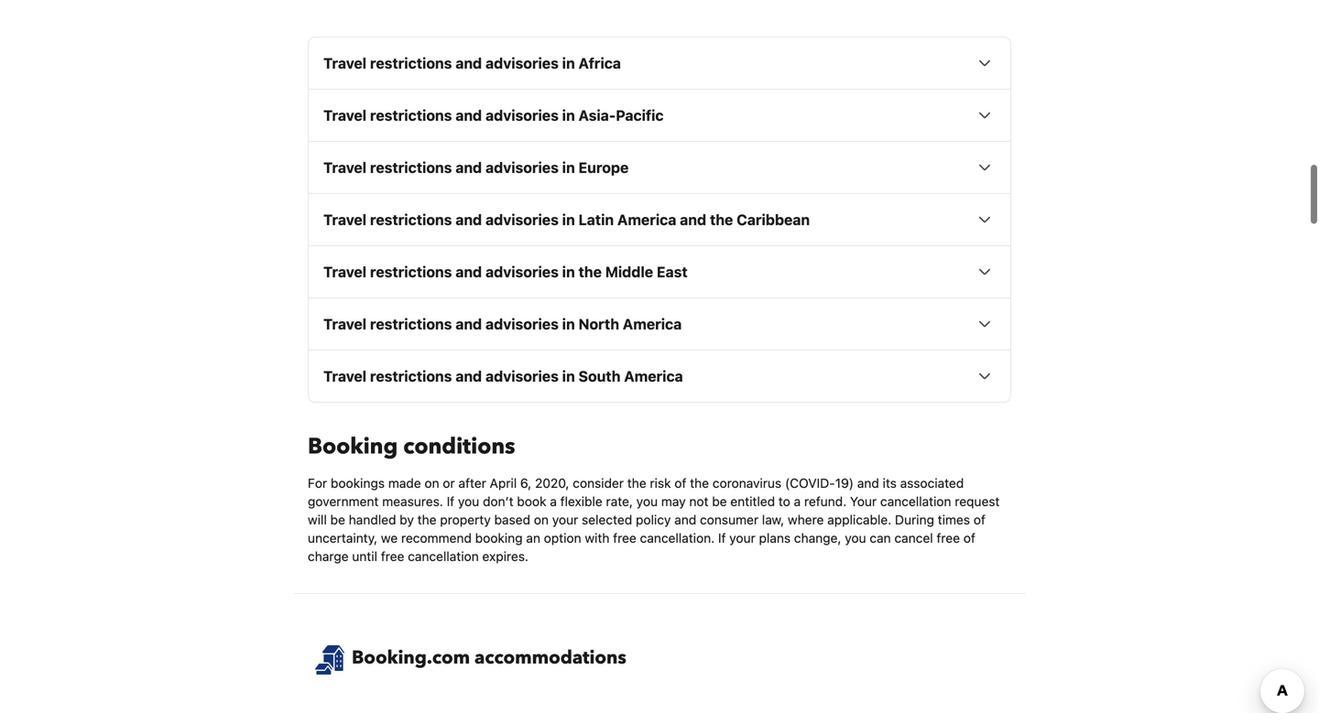 Task type: vqa. For each thing, say whether or not it's contained in the screenshot.
second the restrictions from the bottom of the Hotels information - Accordion controls element
yes



Task type: locate. For each thing, give the bounding box(es) containing it.
free down times
[[937, 531, 960, 546]]

6 in from the top
[[562, 316, 575, 333]]

travel inside travel restrictions and advisories in africa dropdown button
[[324, 55, 367, 72]]

to
[[779, 495, 791, 510]]

0 vertical spatial on
[[425, 476, 440, 491]]

and up the travel restrictions and advisories in north america
[[456, 264, 482, 281]]

0 vertical spatial be
[[712, 495, 727, 510]]

travel inside travel restrictions and advisories in asia-pacific 'dropdown button'
[[324, 107, 367, 124]]

advisories for latin
[[486, 211, 559, 229]]

your
[[552, 513, 579, 528], [730, 531, 756, 546]]

america inside dropdown button
[[618, 211, 677, 229]]

5 restrictions from the top
[[370, 264, 452, 281]]

of down times
[[964, 531, 976, 546]]

in left latin
[[562, 211, 575, 229]]

1 vertical spatial on
[[534, 513, 549, 528]]

advisories up "travel restrictions and advisories in europe"
[[486, 107, 559, 124]]

2 travel from the top
[[324, 107, 367, 124]]

america for latin
[[618, 211, 677, 229]]

in for latin
[[562, 211, 575, 229]]

4 travel from the top
[[324, 211, 367, 229]]

on
[[425, 476, 440, 491], [534, 513, 549, 528]]

restrictions inside 'dropdown button'
[[370, 107, 452, 124]]

coronavirus
[[713, 476, 782, 491]]

advisories inside travel restrictions and advisories in asia-pacific 'dropdown button'
[[486, 107, 559, 124]]

travel restrictions and advisories in latin america and the caribbean
[[324, 211, 810, 229]]

1 restrictions from the top
[[370, 55, 452, 72]]

the left caribbean
[[710, 211, 734, 229]]

1 horizontal spatial on
[[534, 513, 549, 528]]

advisories inside the travel restrictions and advisories in north america dropdown button
[[486, 316, 559, 333]]

1 advisories from the top
[[486, 55, 559, 72]]

america right latin
[[618, 211, 677, 229]]

until
[[352, 550, 378, 565]]

you up the policy
[[637, 495, 658, 510]]

the
[[710, 211, 734, 229], [579, 264, 602, 281], [628, 476, 647, 491], [690, 476, 709, 491], [418, 513, 437, 528]]

and
[[456, 55, 482, 72], [456, 107, 482, 124], [456, 159, 482, 177], [456, 211, 482, 229], [680, 211, 707, 229], [456, 264, 482, 281], [456, 316, 482, 333], [456, 368, 482, 386], [858, 476, 880, 491], [675, 513, 697, 528]]

america down the travel restrictions and advisories in north america dropdown button
[[624, 368, 683, 386]]

cancellation
[[881, 495, 952, 510], [408, 550, 479, 565]]

a down '2020,'
[[550, 495, 557, 510]]

(covid-
[[785, 476, 836, 491]]

if down or
[[447, 495, 455, 510]]

3 travel from the top
[[324, 159, 367, 177]]

your up option
[[552, 513, 579, 528]]

be
[[712, 495, 727, 510], [330, 513, 345, 528]]

1 in from the top
[[562, 55, 575, 72]]

3 advisories from the top
[[486, 159, 559, 177]]

and down travel restrictions and advisories in asia-pacific
[[456, 159, 482, 177]]

1 vertical spatial be
[[330, 513, 345, 528]]

advisories down travel restrictions and advisories in asia-pacific
[[486, 159, 559, 177]]

may
[[662, 495, 686, 510]]

times
[[938, 513, 971, 528]]

you up property
[[458, 495, 480, 510]]

0 vertical spatial your
[[552, 513, 579, 528]]

pacific
[[616, 107, 664, 124]]

travel
[[324, 55, 367, 72], [324, 107, 367, 124], [324, 159, 367, 177], [324, 211, 367, 229], [324, 264, 367, 281], [324, 316, 367, 333], [324, 368, 367, 386]]

travel restrictions and advisories in south america
[[324, 368, 683, 386]]

plans
[[759, 531, 791, 546]]

america
[[618, 211, 677, 229], [623, 316, 682, 333], [624, 368, 683, 386]]

free down selected
[[613, 531, 637, 546]]

1 vertical spatial your
[[730, 531, 756, 546]]

in for asia-
[[562, 107, 575, 124]]

travel for travel restrictions and advisories in north america
[[324, 316, 367, 333]]

in left europe
[[562, 159, 575, 177]]

2 restrictions from the top
[[370, 107, 452, 124]]

1 vertical spatial if
[[718, 531, 726, 546]]

6 restrictions from the top
[[370, 316, 452, 333]]

risk
[[650, 476, 671, 491]]

and for latin
[[456, 211, 482, 229]]

restrictions
[[370, 55, 452, 72], [370, 107, 452, 124], [370, 159, 452, 177], [370, 211, 452, 229], [370, 264, 452, 281], [370, 316, 452, 333], [370, 368, 452, 386]]

advisories down the travel restrictions and advisories in north america
[[486, 368, 559, 386]]

can
[[870, 531, 891, 546]]

america for south
[[624, 368, 683, 386]]

4 in from the top
[[562, 211, 575, 229]]

travel inside travel restrictions and advisories in europe dropdown button
[[324, 159, 367, 177]]

2 vertical spatial america
[[624, 368, 683, 386]]

6 travel from the top
[[324, 316, 367, 333]]

and down "travel restrictions and advisories in europe"
[[456, 211, 482, 229]]

south
[[579, 368, 621, 386]]

1 horizontal spatial a
[[794, 495, 801, 510]]

applicable.
[[828, 513, 892, 528]]

associated
[[901, 476, 964, 491]]

0 vertical spatial america
[[618, 211, 677, 229]]

advisories for africa
[[486, 55, 559, 72]]

travel for travel restrictions and advisories in europe
[[324, 159, 367, 177]]

0 horizontal spatial cancellation
[[408, 550, 479, 565]]

in inside 'dropdown button'
[[562, 107, 575, 124]]

a right to
[[794, 495, 801, 510]]

and inside 'dropdown button'
[[456, 107, 482, 124]]

during
[[895, 513, 935, 528]]

restrictions for travel restrictions and advisories in latin america and the caribbean
[[370, 211, 452, 229]]

travel inside travel restrictions and advisories in south america dropdown button
[[324, 368, 367, 386]]

cancellation up during at right bottom
[[881, 495, 952, 510]]

7 advisories from the top
[[486, 368, 559, 386]]

3 restrictions from the top
[[370, 159, 452, 177]]

in left the south
[[562, 368, 575, 386]]

and down "travel restrictions and advisories in africa" in the left top of the page
[[456, 107, 482, 124]]

and for europe
[[456, 159, 482, 177]]

refund.
[[805, 495, 847, 510]]

7 restrictions from the top
[[370, 368, 452, 386]]

don't
[[483, 495, 514, 510]]

in left asia-
[[562, 107, 575, 124]]

0 vertical spatial cancellation
[[881, 495, 952, 510]]

advisories inside travel restrictions and advisories in africa dropdown button
[[486, 55, 559, 72]]

advisories for the
[[486, 264, 559, 281]]

0 horizontal spatial be
[[330, 513, 345, 528]]

your down the consumer on the right of the page
[[730, 531, 756, 546]]

7 travel from the top
[[324, 368, 367, 386]]

restrictions inside dropdown button
[[370, 211, 452, 229]]

be up uncertainty,
[[330, 513, 345, 528]]

advisories
[[486, 55, 559, 72], [486, 107, 559, 124], [486, 159, 559, 177], [486, 211, 559, 229], [486, 264, 559, 281], [486, 316, 559, 333], [486, 368, 559, 386]]

0 vertical spatial if
[[447, 495, 455, 510]]

in for south
[[562, 368, 575, 386]]

4 advisories from the top
[[486, 211, 559, 229]]

in down the 'travel restrictions and advisories in latin america and the caribbean'
[[562, 264, 575, 281]]

travel restrictions and advisories in south america button
[[309, 351, 1011, 402]]

0 horizontal spatial if
[[447, 495, 455, 510]]

restrictions for travel restrictions and advisories in north america
[[370, 316, 452, 333]]

if
[[447, 495, 455, 510], [718, 531, 726, 546]]

of up "may"
[[675, 476, 687, 491]]

of down request
[[974, 513, 986, 528]]

in inside dropdown button
[[562, 211, 575, 229]]

restrictions for travel restrictions and advisories in south america
[[370, 368, 452, 386]]

5 travel from the top
[[324, 264, 367, 281]]

and up east
[[680, 211, 707, 229]]

and for africa
[[456, 55, 482, 72]]

flexible
[[561, 495, 603, 510]]

free down we
[[381, 550, 405, 565]]

of
[[675, 476, 687, 491], [974, 513, 986, 528], [964, 531, 976, 546]]

in for the
[[562, 264, 575, 281]]

advisories up travel restrictions and advisories in asia-pacific
[[486, 55, 559, 72]]

travel restrictions and advisories in asia-pacific
[[324, 107, 664, 124]]

you down applicable.
[[845, 531, 867, 546]]

and down the travel restrictions and advisories in north america
[[456, 368, 482, 386]]

the inside dropdown button
[[579, 264, 602, 281]]

4 restrictions from the top
[[370, 211, 452, 229]]

and up travel restrictions and advisories in asia-pacific
[[456, 55, 482, 72]]

cancellation down "recommend"
[[408, 550, 479, 565]]

advisories up the travel restrictions and advisories in north america
[[486, 264, 559, 281]]

booking
[[475, 531, 523, 546]]

the left risk
[[628, 476, 647, 491]]

in left africa
[[562, 55, 575, 72]]

restrictions for travel restrictions and advisories in africa
[[370, 55, 452, 72]]

for
[[308, 476, 327, 491]]

restrictions for travel restrictions and advisories in asia-pacific
[[370, 107, 452, 124]]

1 travel from the top
[[324, 55, 367, 72]]

conditions
[[403, 432, 516, 462]]

0 horizontal spatial a
[[550, 495, 557, 510]]

and up the travel restrictions and advisories in south america
[[456, 316, 482, 333]]

travel inside travel restrictions and advisories in latin america and the caribbean dropdown button
[[324, 211, 367, 229]]

travel restrictions and advisories in north america button
[[309, 299, 1011, 350]]

advisories inside travel restrictions and advisories in south america dropdown button
[[486, 368, 559, 386]]

restrictions for travel restrictions and advisories in europe
[[370, 159, 452, 177]]

advisories down travel restrictions and advisories in the middle east
[[486, 316, 559, 333]]

0 horizontal spatial you
[[458, 495, 480, 510]]

2 advisories from the top
[[486, 107, 559, 124]]

2 a from the left
[[794, 495, 801, 510]]

5 in from the top
[[562, 264, 575, 281]]

on left or
[[425, 476, 440, 491]]

if down the consumer on the right of the page
[[718, 531, 726, 546]]

the left middle
[[579, 264, 602, 281]]

travel restrictions and advisories in europe button
[[309, 142, 1011, 194]]

booking.com accommodations
[[352, 646, 627, 671]]

advisories up travel restrictions and advisories in the middle east
[[486, 211, 559, 229]]

america down travel restrictions and advisories in the middle east dropdown button
[[623, 316, 682, 333]]

be right not
[[712, 495, 727, 510]]

6,
[[521, 476, 532, 491]]

with
[[585, 531, 610, 546]]

in
[[562, 55, 575, 72], [562, 107, 575, 124], [562, 159, 575, 177], [562, 211, 575, 229], [562, 264, 575, 281], [562, 316, 575, 333], [562, 368, 575, 386]]

7 in from the top
[[562, 368, 575, 386]]

and for the
[[456, 264, 482, 281]]

1 vertical spatial america
[[623, 316, 682, 333]]

a
[[550, 495, 557, 510], [794, 495, 801, 510]]

after
[[459, 476, 486, 491]]

in left north in the left top of the page
[[562, 316, 575, 333]]

latin
[[579, 211, 614, 229]]

change,
[[794, 531, 842, 546]]

travel inside the travel restrictions and advisories in north america dropdown button
[[324, 316, 367, 333]]

1 horizontal spatial you
[[637, 495, 658, 510]]

you
[[458, 495, 480, 510], [637, 495, 658, 510], [845, 531, 867, 546]]

travel restrictions and advisories in asia-pacific button
[[309, 90, 1011, 141]]

cancellation.
[[640, 531, 715, 546]]

1 horizontal spatial free
[[613, 531, 637, 546]]

6 advisories from the top
[[486, 316, 559, 333]]

free
[[613, 531, 637, 546], [937, 531, 960, 546], [381, 550, 405, 565]]

travel for travel restrictions and advisories in africa
[[324, 55, 367, 72]]

1 vertical spatial cancellation
[[408, 550, 479, 565]]

restrictions for travel restrictions and advisories in the middle east
[[370, 264, 452, 281]]

1 horizontal spatial be
[[712, 495, 727, 510]]

travel inside travel restrictions and advisories in the middle east dropdown button
[[324, 264, 367, 281]]

booking conditions
[[308, 432, 516, 462]]

5 advisories from the top
[[486, 264, 559, 281]]

or
[[443, 476, 455, 491]]

on up an in the bottom left of the page
[[534, 513, 549, 528]]

1 horizontal spatial if
[[718, 531, 726, 546]]

advisories inside travel restrictions and advisories in europe dropdown button
[[486, 159, 559, 177]]

made
[[388, 476, 421, 491]]

2 in from the top
[[562, 107, 575, 124]]

bookings
[[331, 476, 385, 491]]

advisories inside travel restrictions and advisories in latin america and the caribbean dropdown button
[[486, 211, 559, 229]]

3 in from the top
[[562, 159, 575, 177]]

advisories inside travel restrictions and advisories in the middle east dropdown button
[[486, 264, 559, 281]]

1 horizontal spatial cancellation
[[881, 495, 952, 510]]

booking.com
[[352, 646, 470, 671]]



Task type: describe. For each thing, give the bounding box(es) containing it.
where
[[788, 513, 824, 528]]

1 vertical spatial of
[[974, 513, 986, 528]]

policy
[[636, 513, 671, 528]]

recommend
[[401, 531, 472, 546]]

an
[[526, 531, 541, 546]]

middle
[[606, 264, 654, 281]]

advisories for europe
[[486, 159, 559, 177]]

request
[[955, 495, 1000, 510]]

selected
[[582, 513, 633, 528]]

by
[[400, 513, 414, 528]]

travel restrictions and advisories in africa button
[[309, 38, 1011, 89]]

expires.
[[483, 550, 529, 565]]

consider
[[573, 476, 624, 491]]

2 horizontal spatial you
[[845, 531, 867, 546]]

government
[[308, 495, 379, 510]]

travel restrictions and advisories in europe
[[324, 159, 629, 177]]

travel restrictions and advisories in the middle east
[[324, 264, 688, 281]]

2 horizontal spatial free
[[937, 531, 960, 546]]

and up your
[[858, 476, 880, 491]]

and for asia-
[[456, 107, 482, 124]]

africa
[[579, 55, 621, 72]]

travel for travel restrictions and advisories in asia-pacific
[[324, 107, 367, 124]]

2 vertical spatial of
[[964, 531, 976, 546]]

property
[[440, 513, 491, 528]]

advisories for asia-
[[486, 107, 559, 124]]

0 vertical spatial of
[[675, 476, 687, 491]]

0 horizontal spatial on
[[425, 476, 440, 491]]

book
[[517, 495, 547, 510]]

option
[[544, 531, 582, 546]]

travel restrictions and advisories in latin america and the caribbean button
[[309, 194, 1011, 246]]

the inside dropdown button
[[710, 211, 734, 229]]

we
[[381, 531, 398, 546]]

advisories for south
[[486, 368, 559, 386]]

not
[[690, 495, 709, 510]]

accommodations
[[475, 646, 627, 671]]

travel restrictions and advisories in the middle east button
[[309, 247, 1011, 298]]

caribbean
[[737, 211, 810, 229]]

law,
[[762, 513, 785, 528]]

rate,
[[606, 495, 633, 510]]

19)
[[836, 476, 854, 491]]

booking
[[308, 432, 398, 462]]

and for north
[[456, 316, 482, 333]]

travel restrictions and advisories in north america
[[324, 316, 682, 333]]

the right by
[[418, 513, 437, 528]]

america for north
[[623, 316, 682, 333]]

travel for travel restrictions and advisories in latin america and the caribbean
[[324, 211, 367, 229]]

east
[[657, 264, 688, 281]]

and for south
[[456, 368, 482, 386]]

0 horizontal spatial your
[[552, 513, 579, 528]]

will
[[308, 513, 327, 528]]

travel for travel restrictions and advisories in south america
[[324, 368, 367, 386]]

travel for travel restrictions and advisories in the middle east
[[324, 264, 367, 281]]

1 a from the left
[[550, 495, 557, 510]]

asia-
[[579, 107, 616, 124]]

and up cancellation.
[[675, 513, 697, 528]]

cancel
[[895, 531, 934, 546]]

0 horizontal spatial free
[[381, 550, 405, 565]]

in for north
[[562, 316, 575, 333]]

in for europe
[[562, 159, 575, 177]]

its
[[883, 476, 897, 491]]

north
[[579, 316, 620, 333]]

april
[[490, 476, 517, 491]]

charge
[[308, 550, 349, 565]]

measures.
[[382, 495, 443, 510]]

advisories for north
[[486, 316, 559, 333]]

travel restrictions and advisories in africa
[[324, 55, 621, 72]]

entitled
[[731, 495, 775, 510]]

1 horizontal spatial your
[[730, 531, 756, 546]]

europe
[[579, 159, 629, 177]]

handled
[[349, 513, 396, 528]]

the up not
[[690, 476, 709, 491]]

consumer
[[700, 513, 759, 528]]

based
[[494, 513, 531, 528]]

in for africa
[[562, 55, 575, 72]]

uncertainty,
[[308, 531, 378, 546]]

your
[[850, 495, 877, 510]]

2020,
[[535, 476, 570, 491]]

for bookings made on or after april 6, 2020, consider the risk of the coronavirus (covid-19) and its associated government measures. if you don't book a flexible rate, you may not be entitled to a refund. your cancellation request will be handled by the property based on your selected policy and consumer law, where applicable. during times of uncertainty, we recommend booking an option with free cancellation. if your plans change, you can cancel free of charge until free cancellation expires.
[[308, 476, 1000, 565]]

hotels information - accordion controls element
[[308, 37, 1012, 403]]



